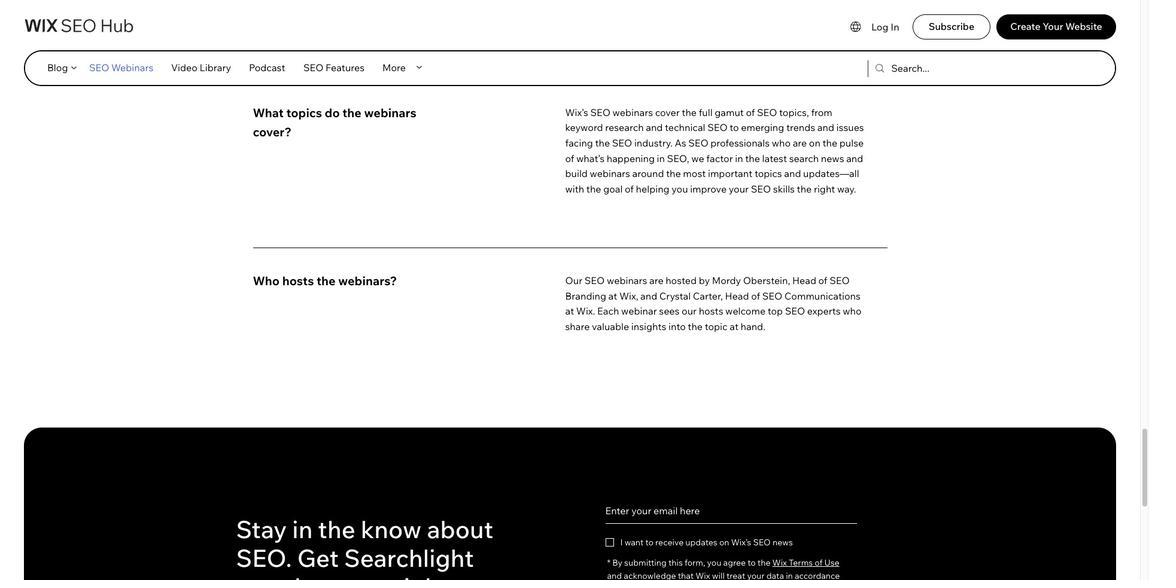 Task type: vqa. For each thing, say whether or not it's contained in the screenshot.
the right you
yes



Task type: locate. For each thing, give the bounding box(es) containing it.
more
[[383, 62, 406, 74]]

are down trends
[[793, 137, 807, 149]]

wix's up keyword
[[565, 106, 588, 118]]

at left 'wix.'
[[565, 306, 574, 318]]

* by submitting this form, you agree to the wix terms of use
[[607, 558, 840, 569]]

create
[[1011, 20, 1041, 32]]

who inside "our seo webinars are hosted by mordy oberstein, head of seo branding at wix, and crystal carter, head of seo communications at wix. each webinar sees our hosts welcome top seo experts who share valuable insights into the topic at hand."
[[843, 306, 862, 318]]

welcome
[[726, 306, 766, 318]]

build
[[565, 168, 588, 180]]

0 horizontal spatial wix's
[[565, 106, 588, 118]]

0 vertical spatial topics
[[286, 105, 322, 120]]

you right form,
[[707, 558, 722, 569]]

on
[[809, 137, 821, 149], [720, 537, 730, 548]]

0 horizontal spatial at
[[565, 306, 574, 318]]

seo features link
[[295, 56, 374, 80]]

branding
[[565, 290, 606, 302]]

2 horizontal spatial at
[[730, 321, 739, 333]]

log in link
[[872, 15, 907, 39]]

at right the topic
[[730, 321, 739, 333]]

None search field
[[869, 55, 1014, 82]]

2 vertical spatial at
[[730, 321, 739, 333]]

mordy
[[712, 275, 741, 287]]

form,
[[685, 558, 706, 569]]

you down most
[[672, 183, 688, 195]]

0 horizontal spatial topics
[[286, 105, 322, 120]]

the left webinars?
[[317, 274, 336, 289]]

in down industry.
[[657, 152, 665, 164]]

1 horizontal spatial wix's
[[731, 537, 752, 548]]

are up crystal
[[650, 275, 664, 287]]

topics down latest
[[755, 168, 782, 180]]

at up the each
[[609, 290, 617, 302]]

webinars inside what topics do the webinars cover?
[[364, 105, 417, 120]]

this
[[669, 558, 683, 569]]

0 vertical spatial news
[[821, 152, 845, 164]]

webinars?
[[338, 274, 397, 289]]

the left know
[[318, 515, 356, 545]]

log
[[872, 21, 889, 33]]

we
[[692, 152, 705, 164]]

keyword
[[565, 122, 603, 134]]

news
[[821, 152, 845, 164], [773, 537, 793, 548]]

experts
[[808, 306, 841, 318]]

seo up emerging
[[757, 106, 777, 118]]

most
[[683, 168, 706, 180]]

0 vertical spatial are
[[793, 137, 807, 149]]

subscribe link
[[913, 14, 991, 40]]

features
[[326, 62, 365, 74]]

get
[[297, 543, 339, 573]]

to right want
[[646, 537, 654, 548]]

and up skills
[[785, 168, 801, 180]]

Search... search field
[[892, 55, 989, 82]]

sees
[[659, 306, 680, 318]]

head up communications
[[793, 275, 817, 287]]

1 horizontal spatial topics
[[755, 168, 782, 180]]

0 vertical spatial hosts
[[282, 274, 314, 289]]

1 horizontal spatial you
[[707, 558, 722, 569]]

are
[[793, 137, 807, 149], [650, 275, 664, 287]]

our seo webinars are hosted by mordy oberstein, head of seo branding at wix, and crystal carter, head of seo communications at wix. each webinar sees our hosts welcome top seo experts who share valuable insights into the topic at hand.
[[565, 275, 862, 333]]

in
[[657, 152, 665, 164], [735, 152, 743, 164], [292, 515, 313, 545]]

hosts right who
[[282, 274, 314, 289]]

head up 'welcome'
[[725, 290, 749, 302]]

do
[[325, 105, 340, 120]]

wix terms of use link
[[773, 558, 840, 569]]

0 vertical spatial who
[[772, 137, 791, 149]]

in down professionals
[[735, 152, 743, 164]]

on up the search
[[809, 137, 821, 149]]

submitting
[[625, 558, 667, 569]]

1 vertical spatial on
[[720, 537, 730, 548]]

webinars down more
[[364, 105, 417, 120]]

are inside wix's seo webinars cover the full gamut of seo topics, from keyword research and technical seo to emerging trends and issues facing the seo industry. as seo professionals who are on the pulse of what's happening in seo, we factor in the latest search news and build webinars around the most important topics and updates—all with the goal of helping you improve your seo skills the right way.
[[793, 137, 807, 149]]

1 horizontal spatial who
[[843, 306, 862, 318]]

seo
[[89, 62, 109, 74], [304, 62, 324, 74], [591, 106, 611, 118], [757, 106, 777, 118], [708, 122, 728, 134], [612, 137, 632, 149], [689, 137, 709, 149], [751, 183, 771, 195], [585, 275, 605, 287], [830, 275, 850, 287], [763, 290, 783, 302], [785, 306, 805, 318], [753, 537, 771, 548]]

webinars up goal
[[590, 168, 630, 180]]

seo down research
[[612, 137, 632, 149]]

top
[[768, 306, 783, 318]]

emerging
[[741, 122, 785, 134]]

want
[[625, 537, 644, 548]]

who hosts the webinars?
[[253, 274, 397, 289]]

who up latest
[[772, 137, 791, 149]]

who right experts
[[843, 306, 862, 318]]

0 horizontal spatial hosts
[[282, 274, 314, 289]]

0 horizontal spatial on
[[720, 537, 730, 548]]

wix's
[[565, 106, 588, 118], [731, 537, 752, 548]]

from
[[812, 106, 833, 118]]

seo up branding
[[585, 275, 605, 287]]

search
[[790, 152, 819, 164]]

what
[[253, 105, 284, 120]]

news up wix
[[773, 537, 793, 548]]

carter,
[[693, 290, 723, 302]]

latest
[[762, 152, 787, 164]]

hand.
[[741, 321, 766, 333]]

with
[[565, 183, 584, 195]]

0 horizontal spatial in
[[292, 515, 313, 545]]

0 horizontal spatial who
[[772, 137, 791, 149]]

1 horizontal spatial to
[[730, 122, 739, 134]]

the down professionals
[[746, 152, 760, 164]]

news up updates—all
[[821, 152, 845, 164]]

you inside wix's seo webinars cover the full gamut of seo topics, from keyword research and technical seo to emerging trends and issues facing the seo industry. as seo professionals who are on the pulse of what's happening in seo, we factor in the latest search news and build webinars around the most important topics and updates—all with the goal of helping you improve your seo skills the right way.
[[672, 183, 688, 195]]

1 vertical spatial are
[[650, 275, 664, 287]]

0 horizontal spatial you
[[672, 183, 688, 195]]

wix's inside wix's seo webinars cover the full gamut of seo topics, from keyword research and technical seo to emerging trends and issues facing the seo industry. as seo professionals who are on the pulse of what's happening in seo, we factor in the latest search news and build webinars around the most important topics and updates—all with the goal of helping you improve your seo skills the right way.
[[565, 106, 588, 118]]

to down gamut
[[730, 122, 739, 134]]

1 horizontal spatial are
[[793, 137, 807, 149]]

the down our
[[688, 321, 703, 333]]

1 vertical spatial to
[[646, 537, 654, 548]]

1 vertical spatial hosts
[[699, 306, 724, 318]]

Enter your email here email field
[[606, 500, 857, 524]]

topics
[[286, 105, 322, 120], [755, 168, 782, 180]]

the left pulse on the top of the page
[[823, 137, 838, 149]]

webinars
[[364, 105, 417, 120], [613, 106, 653, 118], [590, 168, 630, 180], [607, 275, 647, 287]]

seo left "webinars"
[[89, 62, 109, 74]]

create your website link
[[997, 14, 1117, 40]]

factor
[[707, 152, 733, 164]]

1 vertical spatial wix's
[[731, 537, 752, 548]]

to inside wix's seo webinars cover the full gamut of seo topics, from keyword research and technical seo to emerging trends and issues facing the seo industry. as seo professionals who are on the pulse of what's happening in seo, we factor in the latest search news and build webinars around the most important topics and updates—all with the goal of helping you improve your seo skills the right way.
[[730, 122, 739, 134]]

hosts inside "our seo webinars are hosted by mordy oberstein, head of seo branding at wix, and crystal carter, head of seo communications at wix. each webinar sees our hosts welcome top seo experts who share valuable insights into the topic at hand."
[[699, 306, 724, 318]]

oberstein,
[[743, 275, 791, 287]]

the right do
[[343, 105, 362, 120]]

improve
[[690, 183, 727, 195]]

wix's up agree
[[731, 537, 752, 548]]

1 horizontal spatial on
[[809, 137, 821, 149]]

to
[[730, 122, 739, 134], [646, 537, 654, 548], [748, 558, 756, 569]]

hosts
[[282, 274, 314, 289], [699, 306, 724, 318]]

0 vertical spatial you
[[672, 183, 688, 195]]

0 vertical spatial wix's
[[565, 106, 588, 118]]

1 horizontal spatial news
[[821, 152, 845, 164]]

*
[[607, 558, 611, 569]]

2 vertical spatial to
[[748, 558, 756, 569]]

1 horizontal spatial at
[[609, 290, 617, 302]]

0 vertical spatial on
[[809, 137, 821, 149]]

agree
[[724, 558, 746, 569]]

seo right your
[[751, 183, 771, 195]]

0 vertical spatial to
[[730, 122, 739, 134]]

1 vertical spatial topics
[[755, 168, 782, 180]]

1 horizontal spatial hosts
[[699, 306, 724, 318]]

and
[[646, 122, 663, 134], [818, 122, 835, 134], [847, 152, 864, 164], [785, 168, 801, 180], [641, 290, 658, 302]]

1 vertical spatial news
[[773, 537, 793, 548]]

about
[[427, 515, 494, 545]]

seo webinars
[[89, 62, 153, 74]]

and up webinar
[[641, 290, 658, 302]]

0 horizontal spatial to
[[646, 537, 654, 548]]

subscribe
[[929, 20, 975, 32]]

in right stay
[[292, 515, 313, 545]]

seo up the we
[[689, 137, 709, 149]]

use
[[825, 558, 840, 569]]

0 horizontal spatial are
[[650, 275, 664, 287]]

0 horizontal spatial news
[[773, 537, 793, 548]]

webinars up wix,
[[607, 275, 647, 287]]

topics left do
[[286, 105, 322, 120]]

1 vertical spatial head
[[725, 290, 749, 302]]

in
[[891, 21, 900, 33]]

important
[[708, 168, 753, 180]]

0 horizontal spatial head
[[725, 290, 749, 302]]

webinars up research
[[613, 106, 653, 118]]

to right agree
[[748, 558, 756, 569]]

the left wix
[[758, 558, 771, 569]]

1 vertical spatial at
[[565, 306, 574, 318]]

0 vertical spatial head
[[793, 275, 817, 287]]

you
[[672, 183, 688, 195], [707, 558, 722, 569]]

on up "* by submitting this form, you agree to the wix terms of use"
[[720, 537, 730, 548]]

topics inside what topics do the webinars cover?
[[286, 105, 322, 120]]

at
[[609, 290, 617, 302], [565, 306, 574, 318], [730, 321, 739, 333]]

know
[[361, 515, 422, 545]]

hosts down carter,
[[699, 306, 724, 318]]

1 vertical spatial who
[[843, 306, 862, 318]]

communications
[[785, 290, 861, 302]]

seo left features
[[304, 62, 324, 74]]



Task type: describe. For each thing, give the bounding box(es) containing it.
what topics do the webinars cover?
[[253, 105, 417, 139]]

topic
[[705, 321, 728, 333]]

crystal
[[660, 290, 691, 302]]

each
[[598, 306, 619, 318]]

terms
[[789, 558, 813, 569]]

issues
[[837, 122, 864, 134]]

of up 'welcome'
[[751, 290, 760, 302]]

podcast link
[[240, 56, 295, 80]]

of left use
[[815, 558, 823, 569]]

seo down enter your email here email field
[[753, 537, 771, 548]]

pulse
[[840, 137, 864, 149]]

library
[[200, 62, 231, 74]]

helping
[[636, 183, 670, 195]]

the inside 'stay in the know about seo. get searchlight newsletter straight'
[[318, 515, 356, 545]]

who
[[253, 274, 280, 289]]

by
[[613, 558, 623, 569]]

research
[[605, 122, 644, 134]]

stay in the know about seo. get searchlight newsletter straight 
[[236, 515, 494, 581]]

the right with
[[587, 183, 601, 195]]

the up what's
[[595, 137, 610, 149]]

webinar
[[621, 306, 657, 318]]

wix
[[773, 558, 787, 569]]

technical
[[665, 122, 706, 134]]

webinars
[[111, 62, 153, 74]]

our
[[682, 306, 697, 318]]

industry.
[[635, 137, 673, 149]]

happening
[[607, 152, 655, 164]]

on inside wix's seo webinars cover the full gamut of seo topics, from keyword research and technical seo to emerging trends and issues facing the seo industry. as seo professionals who are on the pulse of what's happening in seo, we factor in the latest search news and build webinars around the most important topics and updates—all with the goal of helping you improve your seo skills the right way.
[[809, 137, 821, 149]]

of up build
[[565, 152, 574, 164]]

wix's seo webinars cover the full gamut of seo topics, from keyword research and technical seo to emerging trends and issues facing the seo industry. as seo professionals who are on the pulse of what's happening in seo, we factor in the latest search news and build webinars around the most important topics and updates—all with the goal of helping you improve your seo skills the right way.
[[565, 106, 864, 195]]

seo webinars link
[[80, 56, 162, 80]]

wix,
[[620, 290, 639, 302]]

hosted
[[666, 275, 697, 287]]

the up technical
[[682, 106, 697, 118]]

way.
[[838, 183, 857, 195]]

your
[[729, 183, 749, 195]]

and down "from"
[[818, 122, 835, 134]]

and inside "our seo webinars are hosted by mordy oberstein, head of seo branding at wix, and crystal carter, head of seo communications at wix. each webinar sees our hosts welcome top seo experts who share valuable insights into the topic at hand."
[[641, 290, 658, 302]]

around
[[633, 168, 664, 180]]

and up industry.
[[646, 122, 663, 134]]

podcast
[[249, 62, 285, 74]]

the down seo,
[[666, 168, 681, 180]]

skills
[[773, 183, 795, 195]]

goal
[[604, 183, 623, 195]]

video library
[[171, 62, 231, 74]]

the inside "our seo webinars are hosted by mordy oberstein, head of seo branding at wix, and crystal carter, head of seo communications at wix. each webinar sees our hosts welcome top seo experts who share valuable insights into the topic at hand."
[[688, 321, 703, 333]]

in inside 'stay in the know about seo. get searchlight newsletter straight'
[[292, 515, 313, 545]]

as
[[675, 137, 686, 149]]

webinars inside "our seo webinars are hosted by mordy oberstein, head of seo branding at wix, and crystal carter, head of seo communications at wix. each webinar sees our hosts welcome top seo experts who share valuable insights into the topic at hand."
[[607, 275, 647, 287]]

valuable
[[592, 321, 629, 333]]

1 horizontal spatial head
[[793, 275, 817, 287]]

seo up communications
[[830, 275, 850, 287]]

our
[[565, 275, 583, 287]]

facing
[[565, 137, 593, 149]]

and down pulse on the top of the page
[[847, 152, 864, 164]]

stay
[[236, 515, 287, 545]]

1 horizontal spatial in
[[657, 152, 665, 164]]

seo down gamut
[[708, 122, 728, 134]]

of right goal
[[625, 183, 634, 195]]

video
[[171, 62, 198, 74]]

seo right top in the right of the page
[[785, 306, 805, 318]]

straight
[[360, 572, 449, 581]]

searchlight
[[344, 543, 474, 573]]

what's
[[577, 152, 605, 164]]

topics,
[[780, 106, 809, 118]]

receive
[[656, 537, 684, 548]]

1 vertical spatial you
[[707, 558, 722, 569]]

seo,
[[667, 152, 690, 164]]

the left right
[[797, 183, 812, 195]]

i want to receive updates on wix's seo news
[[621, 537, 793, 548]]

news inside wix's seo webinars cover the full gamut of seo topics, from keyword research and technical seo to emerging trends and issues facing the seo industry. as seo professionals who are on the pulse of what's happening in seo, we factor in the latest search news and build webinars around the most important topics and updates—all with the goal of helping you improve your seo skills the right way.
[[821, 152, 845, 164]]

are inside "our seo webinars are hosted by mordy oberstein, head of seo branding at wix, and crystal carter, head of seo communications at wix. each webinar sees our hosts welcome top seo experts who share valuable insights into the topic at hand."
[[650, 275, 664, 287]]

right
[[814, 183, 835, 195]]

topics inside wix's seo webinars cover the full gamut of seo topics, from keyword research and technical seo to emerging trends and issues facing the seo industry. as seo professionals who are on the pulse of what's happening in seo, we factor in the latest search news and build webinars around the most important topics and updates—all with the goal of helping you improve your seo skills the right way.
[[755, 168, 782, 180]]

i
[[621, 537, 623, 548]]

gamut
[[715, 106, 744, 118]]

2 horizontal spatial to
[[748, 558, 756, 569]]

website
[[1066, 20, 1103, 32]]

of up emerging
[[746, 106, 755, 118]]

the inside what topics do the webinars cover?
[[343, 105, 362, 120]]

professionals
[[711, 137, 770, 149]]

2 horizontal spatial in
[[735, 152, 743, 164]]

seo up top in the right of the page
[[763, 290, 783, 302]]

seo up keyword
[[591, 106, 611, 118]]

blog
[[47, 62, 68, 74]]

cover?
[[253, 124, 292, 139]]

your
[[1043, 20, 1064, 32]]

0 vertical spatial at
[[609, 290, 617, 302]]

updates—all
[[804, 168, 860, 180]]

video library link
[[162, 56, 240, 80]]

cover
[[655, 106, 680, 118]]

of up communications
[[819, 275, 828, 287]]

wix.
[[576, 306, 595, 318]]

who inside wix's seo webinars cover the full gamut of seo topics, from keyword research and technical seo to emerging trends and issues facing the seo industry. as seo professionals who are on the pulse of what's happening in seo, we factor in the latest search news and build webinars around the most important topics and updates—all with the goal of helping you improve your seo skills the right way.
[[772, 137, 791, 149]]

into
[[669, 321, 686, 333]]

share
[[565, 321, 590, 333]]

updates
[[686, 537, 718, 548]]

trends
[[787, 122, 816, 134]]

full
[[699, 106, 713, 118]]



